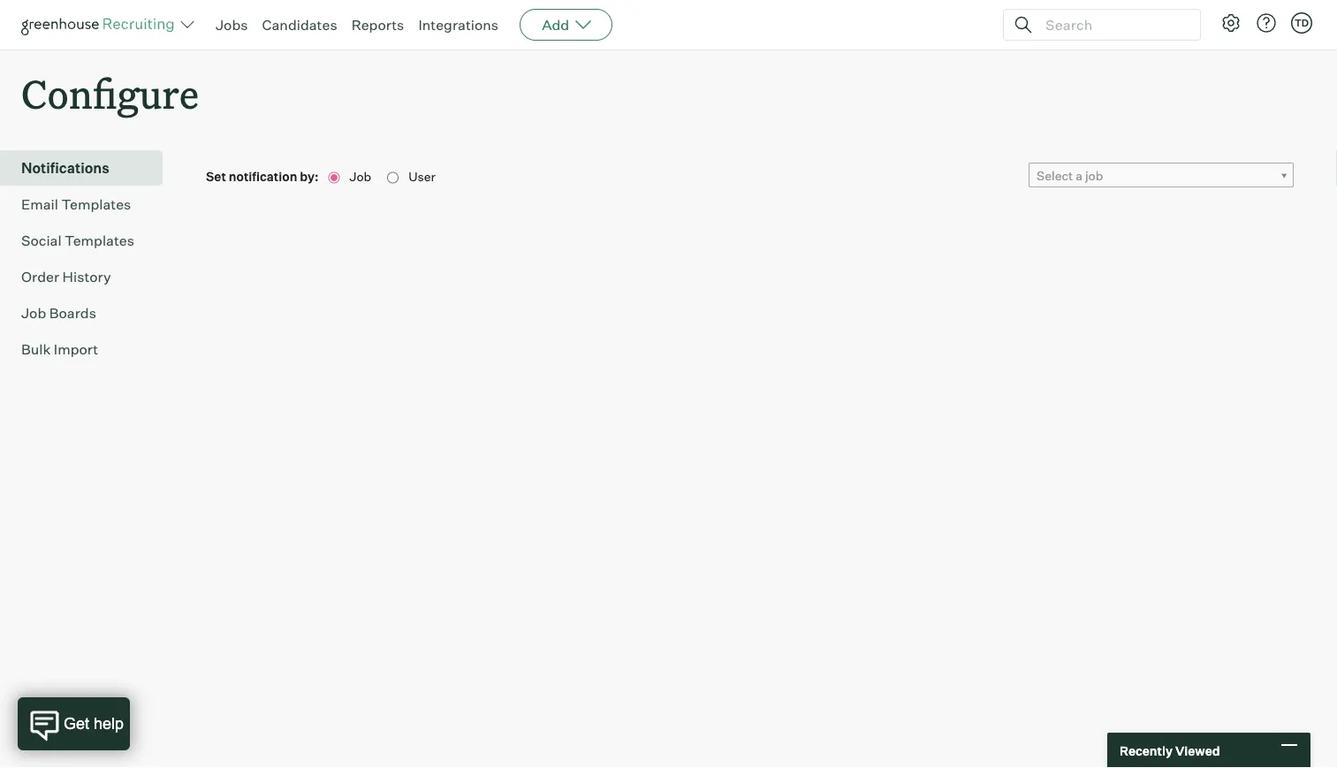 Task type: describe. For each thing, give the bounding box(es) containing it.
set
[[206, 169, 226, 185]]

Job radio
[[328, 172, 340, 184]]

import
[[54, 341, 98, 358]]

job boards link
[[21, 303, 156, 324]]

user
[[409, 169, 436, 185]]

td
[[1295, 17, 1309, 29]]

select
[[1037, 168, 1073, 184]]

Search text field
[[1041, 12, 1185, 38]]

candidates link
[[262, 16, 337, 34]]

social templates
[[21, 232, 134, 249]]

email
[[21, 196, 58, 213]]

templates for social templates
[[65, 232, 134, 249]]

job boards
[[21, 304, 96, 322]]

viewed
[[1176, 743, 1221, 758]]

jobs
[[216, 16, 248, 34]]

social
[[21, 232, 62, 249]]

reports
[[352, 16, 404, 34]]

by:
[[300, 169, 319, 185]]

job for job boards
[[21, 304, 46, 322]]

email templates
[[21, 196, 131, 213]]

configure
[[21, 67, 199, 119]]

td button
[[1288, 9, 1316, 37]]

select a job link
[[1029, 163, 1294, 188]]

select a job
[[1037, 168, 1104, 184]]

td button
[[1292, 12, 1313, 34]]

configure image
[[1221, 12, 1242, 34]]

order history
[[21, 268, 111, 286]]

set notification by:
[[206, 169, 321, 185]]

notification
[[229, 169, 297, 185]]



Task type: locate. For each thing, give the bounding box(es) containing it.
add
[[542, 16, 569, 34]]

candidates
[[262, 16, 337, 34]]

job
[[1086, 168, 1104, 184]]

User radio
[[387, 172, 399, 184]]

reports link
[[352, 16, 404, 34]]

order
[[21, 268, 59, 286]]

integrations
[[418, 16, 499, 34]]

templates
[[61, 196, 131, 213], [65, 232, 134, 249]]

1 vertical spatial job
[[21, 304, 46, 322]]

job for job
[[350, 169, 374, 185]]

templates up order history link
[[65, 232, 134, 249]]

jobs link
[[216, 16, 248, 34]]

0 horizontal spatial job
[[21, 304, 46, 322]]

0 vertical spatial job
[[350, 169, 374, 185]]

integrations link
[[418, 16, 499, 34]]

boards
[[49, 304, 96, 322]]

1 vertical spatial templates
[[65, 232, 134, 249]]

0 vertical spatial templates
[[61, 196, 131, 213]]

job inside "job boards" link
[[21, 304, 46, 322]]

recently
[[1120, 743, 1173, 758]]

notifications
[[21, 159, 109, 177]]

templates for email templates
[[61, 196, 131, 213]]

1 horizontal spatial job
[[350, 169, 374, 185]]

greenhouse recruiting image
[[21, 14, 180, 35]]

add button
[[520, 9, 613, 41]]

recently viewed
[[1120, 743, 1221, 758]]

order history link
[[21, 266, 156, 287]]

history
[[62, 268, 111, 286]]

bulk
[[21, 341, 51, 358]]

job
[[350, 169, 374, 185], [21, 304, 46, 322]]

bulk import
[[21, 341, 98, 358]]

email templates link
[[21, 194, 156, 215]]

bulk import link
[[21, 339, 156, 360]]

a
[[1076, 168, 1083, 184]]

templates up "social templates" link
[[61, 196, 131, 213]]

notifications link
[[21, 158, 156, 179]]

social templates link
[[21, 230, 156, 251]]

job right job option at the left top
[[350, 169, 374, 185]]

job up bulk
[[21, 304, 46, 322]]



Task type: vqa. For each thing, say whether or not it's contained in the screenshot.
'BULK IMPORT'
yes



